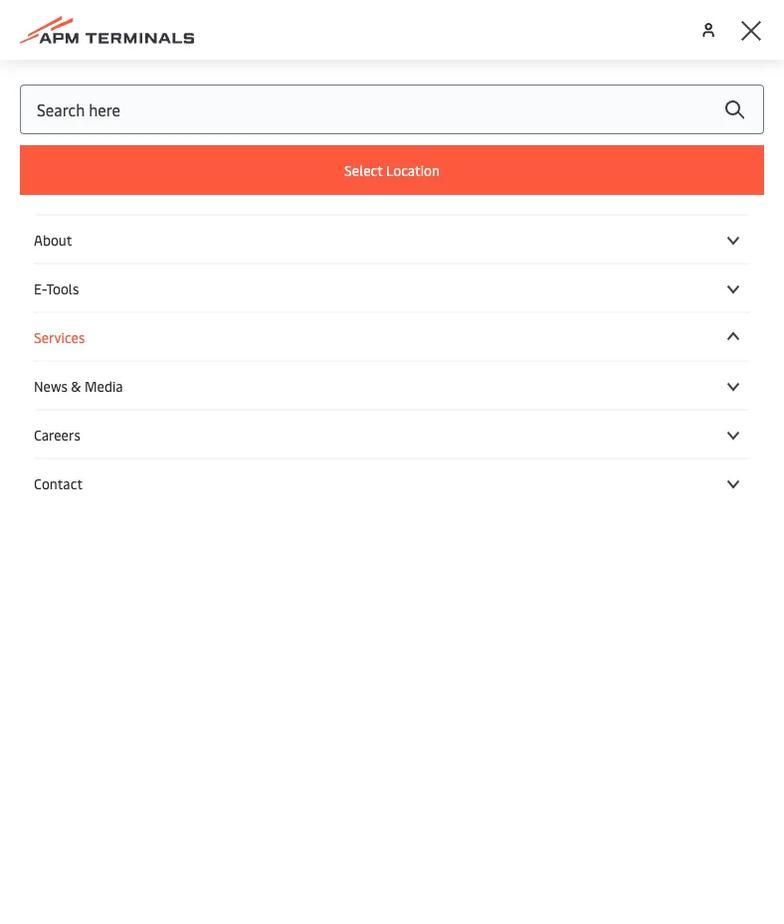 Task type: describe. For each thing, give the bounding box(es) containing it.
select location
[[344, 161, 440, 180]]

global
[[47, 423, 87, 442]]

global home link
[[47, 423, 128, 442]]

about
[[34, 230, 72, 249]]

repair
[[569, 484, 733, 562]]

Global search search field
[[20, 85, 764, 134]]

0 vertical spatial services
[[34, 327, 85, 346]]

<
[[37, 423, 44, 442]]

contact button
[[34, 474, 750, 493]]

e-tools button
[[34, 279, 750, 298]]

services button
[[34, 327, 750, 346]]

1 vertical spatial services
[[291, 484, 499, 562]]

container
[[32, 484, 276, 562]]

home
[[91, 423, 128, 442]]



Task type: locate. For each thing, give the bounding box(es) containing it.
< global home
[[37, 423, 128, 442]]

e-
[[34, 279, 46, 298]]

media
[[85, 376, 123, 395]]

news & media button
[[34, 376, 750, 395]]

careers button
[[34, 425, 750, 444]]

news
[[34, 376, 68, 395]]

location
[[386, 161, 440, 180]]

tools
[[46, 279, 79, 298]]

select location button
[[20, 145, 764, 195]]

about button
[[34, 230, 750, 249]]

1 horizontal spatial &
[[513, 484, 555, 562]]

1 horizontal spatial services
[[291, 484, 499, 562]]

container repair maintenance image
[[0, 60, 784, 418]]

services down careers dropdown button
[[291, 484, 499, 562]]

services
[[34, 327, 85, 346], [291, 484, 499, 562]]

container services & repair
[[32, 484, 733, 562]]

0 horizontal spatial &
[[71, 376, 81, 395]]

services down e-tools
[[34, 327, 85, 346]]

careers
[[34, 425, 80, 444]]

select
[[344, 161, 383, 180]]

1 vertical spatial &
[[513, 484, 555, 562]]

0 horizontal spatial services
[[34, 327, 85, 346]]

0 vertical spatial &
[[71, 376, 81, 395]]

contact
[[34, 474, 83, 493]]

&
[[71, 376, 81, 395], [513, 484, 555, 562]]

news & media
[[34, 376, 123, 395]]

e-tools
[[34, 279, 79, 298]]

None submit
[[705, 85, 764, 134]]



Task type: vqa. For each thing, say whether or not it's contained in the screenshot.
Condition: Fully Operational.
no



